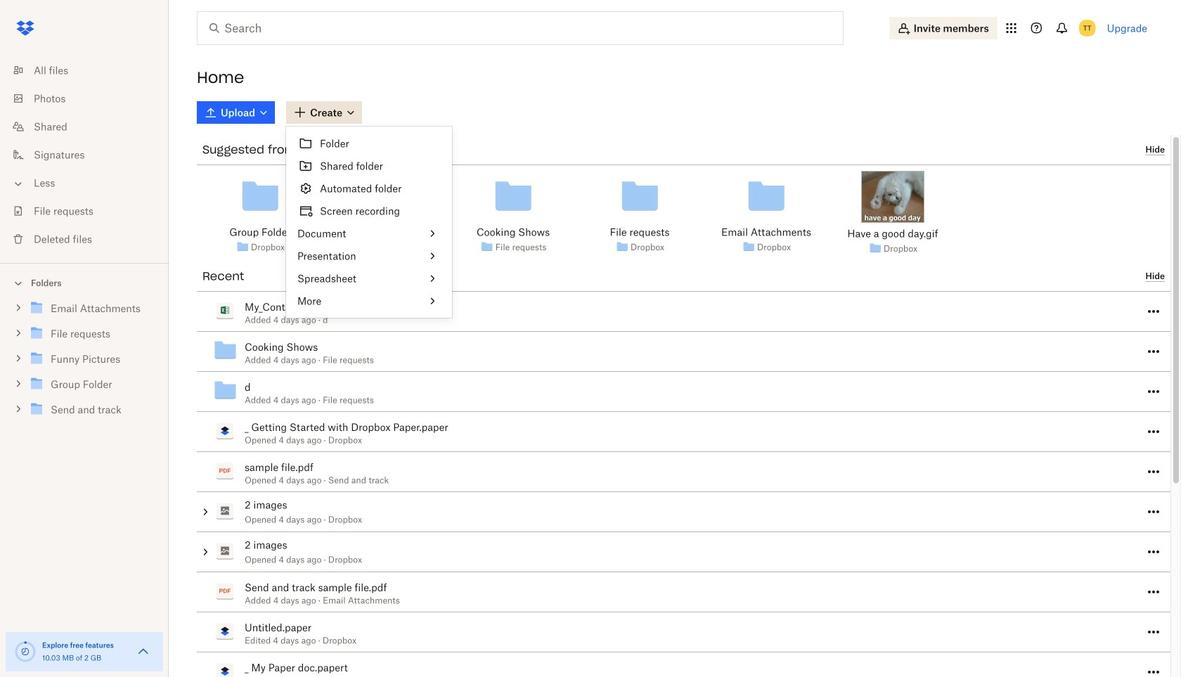 Task type: locate. For each thing, give the bounding box(es) containing it.
main content
[[186, 98, 1182, 677]]

7 menu item from the top
[[286, 267, 452, 290]]

list
[[0, 48, 169, 263]]

group
[[0, 293, 169, 433]]

menu item
[[286, 132, 452, 155], [286, 155, 452, 177], [286, 177, 452, 200], [286, 200, 452, 222], [286, 222, 452, 245], [286, 245, 452, 267], [286, 267, 452, 290], [286, 290, 452, 312]]

8 menu item from the top
[[286, 290, 452, 312]]

less image
[[11, 177, 25, 191]]



Task type: describe. For each thing, give the bounding box(es) containing it.
4 menu item from the top
[[286, 200, 452, 222]]

dropbox image
[[11, 14, 39, 42]]

/have a good day.gif image
[[862, 171, 925, 223]]

3 menu item from the top
[[286, 177, 452, 200]]

quota usage progress bar
[[14, 641, 37, 663]]

5 menu item from the top
[[286, 222, 452, 245]]

6 menu item from the top
[[286, 245, 452, 267]]

2 menu item from the top
[[286, 155, 452, 177]]

1 menu item from the top
[[286, 132, 452, 155]]



Task type: vqa. For each thing, say whether or not it's contained in the screenshot.
/Have a good day.gif "Image"
yes



